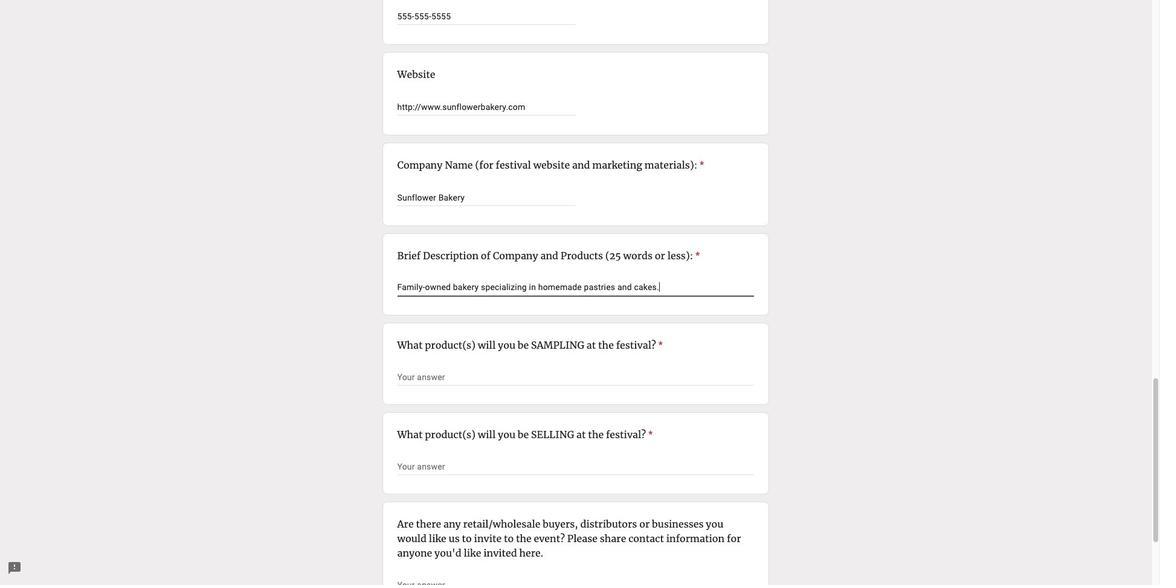 Task type: vqa. For each thing, say whether or not it's contained in the screenshot.
I mage ►
no



Task type: describe. For each thing, give the bounding box(es) containing it.
report a problem to google image
[[7, 561, 22, 575]]

1 your answer text field from the top
[[397, 281, 754, 296]]

3 your answer text field from the top
[[397, 460, 754, 474]]

required question element for "heading" related to 1st your answer text box
[[693, 248, 700, 263]]

1 heading from the top
[[397, 158, 704, 172]]

heading for 2nd your answer text box from the bottom
[[397, 338, 663, 352]]

required question element for "heading" related to 2nd your answer text box from the bottom
[[656, 338, 663, 352]]



Task type: locate. For each thing, give the bounding box(es) containing it.
heading for 1st your answer text box from the bottom
[[397, 427, 653, 442]]

required question element
[[698, 158, 704, 172], [693, 248, 700, 263], [656, 338, 663, 352], [646, 427, 653, 442]]

required question element for 1st "heading" from the top of the page
[[698, 158, 704, 172]]

4 heading from the top
[[397, 427, 653, 442]]

None text field
[[397, 9, 576, 24]]

2 heading from the top
[[397, 248, 700, 263]]

0 vertical spatial your answer text field
[[397, 281, 754, 296]]

1 vertical spatial your answer text field
[[397, 370, 754, 385]]

None text field
[[397, 100, 576, 114], [397, 190, 576, 205], [397, 578, 754, 585], [397, 100, 576, 114], [397, 190, 576, 205], [397, 578, 754, 585]]

Your answer text field
[[397, 281, 754, 296], [397, 370, 754, 385], [397, 460, 754, 474]]

required question element for "heading" related to 1st your answer text box from the bottom
[[646, 427, 653, 442]]

2 vertical spatial your answer text field
[[397, 460, 754, 474]]

3 heading from the top
[[397, 338, 663, 352]]

heading
[[397, 158, 704, 172], [397, 248, 700, 263], [397, 338, 663, 352], [397, 427, 653, 442]]

2 your answer text field from the top
[[397, 370, 754, 385]]

heading for 1st your answer text box
[[397, 248, 700, 263]]



